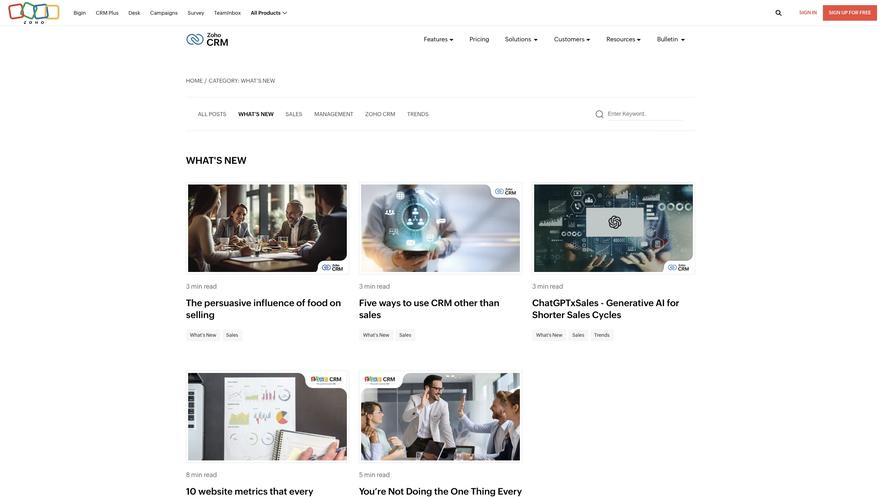 Task type: describe. For each thing, give the bounding box(es) containing it.
every
[[498, 487, 522, 497]]

resources link
[[607, 29, 642, 50]]

one
[[451, 487, 469, 497]]

all posts link
[[198, 107, 227, 121]]

desk
[[129, 10, 140, 16]]

sales link for the persuasive influence of food on selling
[[222, 329, 242, 341]]

solutions
[[505, 36, 533, 43]]

sales inside chatgptxsales - generative ai for shorter sales cycles
[[567, 310, 590, 320]]

3 for five
[[359, 283, 363, 291]]

sign in link
[[794, 5, 823, 21]]

customers
[[555, 36, 585, 43]]

what's new for five
[[363, 333, 390, 338]]

what's new link down category: what's new
[[239, 107, 274, 121]]

website
[[198, 487, 233, 497]]

category:
[[209, 78, 240, 84]]

crm for all the teams in your organisation image
[[361, 185, 520, 274]]

10 website metrics that every link
[[186, 487, 313, 498]]

bulletin link
[[658, 29, 686, 50]]

use
[[414, 298, 429, 308]]

what's new for chatgptxsales
[[536, 333, 563, 338]]

influence
[[254, 298, 295, 308]]

5
[[359, 472, 363, 479]]

crm plus
[[96, 10, 119, 16]]

all products link
[[251, 5, 287, 20]]

sales for the persuasive influence of food on selling
[[226, 333, 238, 338]]

for
[[849, 10, 859, 16]]

read for chatgptxsales
[[550, 283, 563, 291]]

min for chatgptxsales
[[538, 283, 549, 291]]

other
[[454, 298, 478, 308]]

zoho crm link
[[365, 107, 396, 121]]

you're
[[359, 487, 386, 497]]

the persuasive influence of food on selling
[[186, 298, 341, 320]]

read for you're
[[377, 472, 390, 479]]

the
[[434, 487, 449, 497]]

8
[[186, 472, 190, 479]]

campaigns link
[[150, 5, 178, 20]]

sales for chatgptxsales - generative ai for shorter sales cycles
[[573, 333, 585, 338]]

solutions link
[[505, 29, 539, 50]]

crm inside zoho crm link
[[383, 111, 396, 117]]

to
[[403, 298, 412, 308]]

8 min read
[[186, 472, 217, 479]]

the
[[186, 298, 202, 308]]

bigin
[[74, 10, 86, 16]]

generative
[[606, 298, 654, 308]]

5 min read
[[359, 472, 390, 479]]

than
[[480, 298, 500, 308]]

3 min read for five
[[359, 283, 390, 291]]

3 for chatgptxsales
[[533, 283, 536, 291]]

zoho crm logo image
[[186, 31, 228, 48]]

sign up for free link
[[823, 5, 878, 21]]

up
[[842, 10, 848, 16]]

10
[[186, 487, 196, 497]]

food
[[308, 298, 328, 308]]

sales link for five ways to use crm other than sales
[[396, 329, 415, 341]]

sign up for free
[[829, 10, 872, 16]]

free
[[860, 10, 872, 16]]

bulletin
[[658, 36, 680, 43]]

sales for five ways to use crm other than sales
[[400, 333, 412, 338]]

what's new for the
[[190, 333, 216, 338]]

five
[[359, 298, 377, 308]]

sales
[[359, 310, 381, 320]]

five ways to use crm other than sales
[[359, 298, 500, 320]]

3 min read for the
[[186, 283, 217, 291]]

teaminbox link
[[214, 5, 241, 20]]

features link
[[424, 29, 454, 50]]

management link
[[314, 107, 354, 121]]

zoho
[[365, 111, 382, 117]]

management
[[314, 111, 354, 117]]

crm inside crm plus link
[[96, 10, 108, 16]]

for
[[667, 298, 680, 308]]

all products
[[251, 10, 281, 16]]

what's new link for the
[[186, 329, 220, 341]]

bigin link
[[74, 5, 86, 20]]

all for all products
[[251, 10, 257, 16]]

every
[[289, 487, 313, 497]]

the persuasive influence of food on selling link
[[186, 298, 341, 320]]

min for the
[[191, 283, 202, 291]]

crm plus link
[[96, 5, 119, 20]]

campaigns
[[150, 10, 178, 16]]

category: what's new
[[209, 78, 275, 84]]



Task type: locate. For each thing, give the bounding box(es) containing it.
not
[[388, 487, 404, 497]]

-
[[601, 298, 604, 308]]

0 vertical spatial all
[[251, 10, 257, 16]]

None search field
[[596, 107, 684, 121]]

0 horizontal spatial crm
[[96, 10, 108, 16]]

0 vertical spatial trends
[[407, 111, 429, 117]]

read for five
[[377, 283, 390, 291]]

3 min read
[[186, 283, 217, 291], [359, 283, 390, 291], [533, 283, 563, 291]]

sales
[[286, 111, 303, 117], [567, 310, 590, 320], [226, 333, 238, 338], [400, 333, 412, 338], [573, 333, 585, 338]]

read up you're
[[377, 472, 390, 479]]

read up website
[[204, 472, 217, 479]]

10 website metrics that every
[[186, 487, 313, 498]]

crm left "plus"
[[96, 10, 108, 16]]

lunch meeting between salesperson and clients image
[[188, 185, 347, 274]]

what's new link down 'selling'
[[186, 329, 220, 341]]

1 vertical spatial all
[[198, 111, 208, 117]]

crm right zoho
[[383, 111, 396, 117]]

sales link for chatgptxsales - generative ai for shorter sales cycles
[[569, 329, 589, 341]]

what's
[[241, 78, 262, 84], [239, 111, 260, 117], [186, 155, 222, 166], [190, 333, 205, 338], [363, 333, 379, 338], [536, 333, 552, 338]]

2 3 min read from the left
[[359, 283, 390, 291]]

features
[[424, 36, 448, 43]]

survey link
[[188, 5, 204, 20]]

0 horizontal spatial 3
[[186, 283, 190, 291]]

what's new link down shorter
[[533, 329, 567, 341]]

teaminbox
[[214, 10, 241, 16]]

selling
[[186, 310, 215, 320]]

1 horizontal spatial trends
[[595, 333, 610, 338]]

trends down cycles
[[595, 333, 610, 338]]

trends link right zoho crm
[[407, 107, 429, 121]]

min up five
[[364, 283, 376, 291]]

that
[[270, 487, 287, 497]]

1 horizontal spatial 3 min read
[[359, 283, 390, 291]]

read for the
[[204, 283, 217, 291]]

0 vertical spatial crm
[[96, 10, 108, 16]]

on
[[330, 298, 341, 308]]

you're not doing the one thing every
[[359, 487, 522, 498]]

chatgptxsales image
[[534, 185, 694, 274]]

1 horizontal spatial all
[[251, 10, 257, 16]]

home link
[[186, 78, 203, 84]]

3 min read up 'chatgptxsales'
[[533, 283, 563, 291]]

metrics
[[235, 487, 268, 497]]

min right 8 at the bottom left
[[191, 472, 203, 479]]

resources
[[607, 36, 636, 43]]

min for five
[[364, 283, 376, 291]]

sign
[[829, 10, 841, 16]]

3 up the
[[186, 283, 190, 291]]

min
[[191, 283, 202, 291], [364, 283, 376, 291], [538, 283, 549, 291], [191, 472, 203, 479], [364, 472, 376, 479]]

what's new
[[239, 111, 274, 117], [186, 155, 247, 166], [190, 333, 216, 338], [363, 333, 390, 338], [536, 333, 563, 338]]

3 min read for chatgptxsales
[[533, 283, 563, 291]]

all posts
[[198, 111, 227, 117]]

pricing
[[470, 36, 489, 43]]

ai
[[656, 298, 665, 308]]

0 horizontal spatial trends link
[[407, 107, 429, 121]]

doing
[[406, 487, 432, 497]]

of
[[297, 298, 306, 308]]

2 3 from the left
[[359, 283, 363, 291]]

you're not doing the one thing every link
[[359, 487, 522, 498]]

home
[[186, 78, 203, 84]]

trends
[[407, 111, 429, 117], [595, 333, 610, 338]]

1 3 from the left
[[186, 283, 190, 291]]

trends right zoho crm
[[407, 111, 429, 117]]

crm inside five ways to use crm other than sales
[[431, 298, 452, 308]]

Enter Keyword.. search field
[[608, 107, 684, 121]]

survey
[[188, 10, 204, 16]]

pricing link
[[470, 29, 489, 50]]

new
[[263, 78, 275, 84], [261, 111, 274, 117], [224, 155, 247, 166], [206, 333, 216, 338], [380, 333, 390, 338], [553, 333, 563, 338]]

min right 5 at bottom left
[[364, 472, 376, 479]]

1 vertical spatial crm
[[383, 111, 396, 117]]

chatgptxsales - generative ai for shorter sales cycles
[[533, 298, 680, 320]]

0 horizontal spatial trends
[[407, 111, 429, 117]]

five ways to use crm other than sales link
[[359, 298, 500, 320]]

what's new link for chatgptxsales
[[533, 329, 567, 341]]

plus
[[109, 10, 119, 16]]

3 up shorter
[[533, 283, 536, 291]]

2 vertical spatial crm
[[431, 298, 452, 308]]

min up 'chatgptxsales'
[[538, 283, 549, 291]]

all for all posts
[[198, 111, 208, 117]]

3 min read up five
[[359, 283, 390, 291]]

1 3 min read from the left
[[186, 283, 217, 291]]

read up 'chatgptxsales'
[[550, 283, 563, 291]]

3
[[186, 283, 190, 291], [359, 283, 363, 291], [533, 283, 536, 291]]

what's new link
[[239, 107, 274, 121], [186, 329, 220, 341], [359, 329, 394, 341], [533, 329, 567, 341]]

posts
[[209, 111, 227, 117]]

desk link
[[129, 5, 140, 20]]

crm right use
[[431, 298, 452, 308]]

1 horizontal spatial 3
[[359, 283, 363, 291]]

3 3 min read from the left
[[533, 283, 563, 291]]

chatgptxsales
[[533, 298, 599, 308]]

shorter
[[533, 310, 565, 320]]

trends link
[[407, 107, 429, 121], [591, 329, 614, 341]]

3 for the
[[186, 283, 190, 291]]

ways
[[379, 298, 401, 308]]

sales link
[[286, 107, 303, 121], [222, 329, 242, 341], [396, 329, 415, 341], [569, 329, 589, 341]]

products
[[258, 10, 281, 16]]

3 min read up the
[[186, 283, 217, 291]]

all left products
[[251, 10, 257, 16]]

2 horizontal spatial 3
[[533, 283, 536, 291]]

sign
[[800, 10, 811, 16]]

0 horizontal spatial all
[[198, 111, 208, 117]]

2 horizontal spatial crm
[[431, 298, 452, 308]]

1 horizontal spatial trends link
[[591, 329, 614, 341]]

read up persuasive
[[204, 283, 217, 291]]

persuasive
[[204, 298, 251, 308]]

read
[[204, 283, 217, 291], [377, 283, 390, 291], [550, 283, 563, 291], [204, 472, 217, 479], [377, 472, 390, 479]]

2 horizontal spatial 3 min read
[[533, 283, 563, 291]]

successful sales people image
[[361, 373, 520, 463]]

what's new link for five
[[359, 329, 394, 341]]

1 vertical spatial trends
[[595, 333, 610, 338]]

important website metrics for businesses | zoho crm image
[[188, 373, 347, 463]]

3 up five
[[359, 283, 363, 291]]

0 horizontal spatial 3 min read
[[186, 283, 217, 291]]

in
[[812, 10, 817, 16]]

all left "posts"
[[198, 111, 208, 117]]

chatgptxsales - generative ai for shorter sales cycles link
[[533, 298, 680, 320]]

read up the ways
[[377, 283, 390, 291]]

trends link down cycles
[[591, 329, 614, 341]]

all
[[251, 10, 257, 16], [198, 111, 208, 117]]

min for 10
[[191, 472, 203, 479]]

cycles
[[592, 310, 622, 320]]

crm
[[96, 10, 108, 16], [383, 111, 396, 117], [431, 298, 452, 308]]

0 vertical spatial trends link
[[407, 107, 429, 121]]

min for you're
[[364, 472, 376, 479]]

thing
[[471, 487, 496, 497]]

min up the
[[191, 283, 202, 291]]

read for 10
[[204, 472, 217, 479]]

1 horizontal spatial crm
[[383, 111, 396, 117]]

what's new link down sales
[[359, 329, 394, 341]]

3 3 from the left
[[533, 283, 536, 291]]

1 vertical spatial trends link
[[591, 329, 614, 341]]

zoho crm
[[365, 111, 396, 117]]

sign in
[[800, 10, 817, 16]]



Task type: vqa. For each thing, say whether or not it's contained in the screenshot.
CRM Plus 'LINK'
yes



